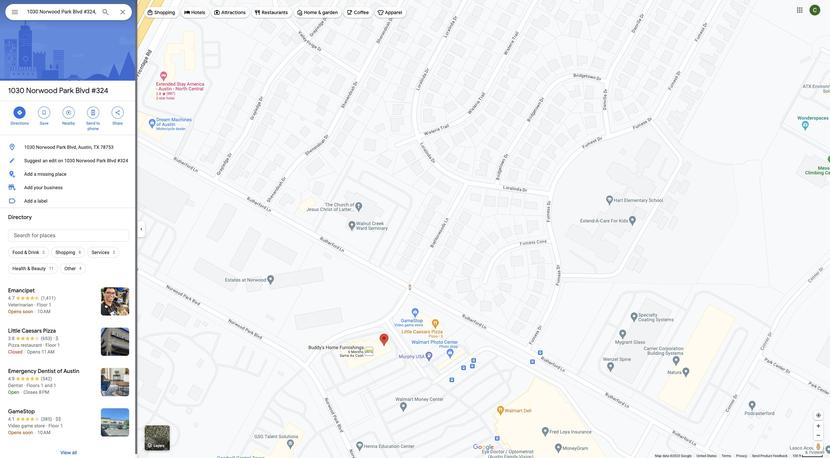 Task type: vqa. For each thing, say whether or not it's contained in the screenshot.


Task type: describe. For each thing, give the bounding box(es) containing it.
1030 for 1030 norwood park blvd #324
[[8, 86, 24, 96]]

layers
[[154, 444, 165, 449]]

(542)
[[41, 377, 52, 382]]

· inside veterinarian · floor 1 opens soon ⋅ 10 am
[[34, 303, 36, 308]]

0 horizontal spatial #324
[[91, 86, 108, 96]]

4
[[79, 267, 82, 271]]

shopping 8
[[56, 250, 81, 255]]

1 horizontal spatial pizza
[[43, 328, 56, 335]]

tx
[[93, 145, 99, 150]]

& for garden
[[318, 9, 321, 15]]

phone
[[88, 127, 99, 131]]

$
[[56, 336, 58, 342]]

map
[[655, 455, 662, 458]]

10 am inside veterinarian · floor 1 opens soon ⋅ 10 am
[[37, 309, 51, 315]]

and
[[45, 383, 52, 389]]

austin
[[63, 368, 79, 375]]

11 am
[[42, 350, 55, 355]]

opens inside pizza restaurant · floor 1 closed ⋅ opens 11 am
[[27, 350, 40, 355]]

100
[[793, 455, 799, 458]]

$$
[[56, 417, 61, 422]]

4.9
[[8, 377, 15, 382]]

nearby
[[62, 121, 75, 126]]


[[90, 109, 96, 116]]

add a missing place
[[24, 172, 67, 177]]

video
[[8, 424, 20, 429]]

4.7 stars 1,411 reviews image
[[8, 295, 56, 302]]

pizza inside pizza restaurant · floor 1 closed ⋅ opens 11 am
[[8, 343, 19, 348]]

send to phone
[[86, 121, 100, 131]]

restaurant
[[21, 343, 42, 348]]

1030 norwood park blvd #324 main content
[[0, 0, 137, 459]]

8
[[79, 250, 81, 255]]

actions for 1030 norwood park blvd #324 region
[[0, 101, 137, 135]]

garden
[[322, 9, 338, 15]]

©2023
[[670, 455, 680, 458]]

add your business link
[[0, 181, 137, 194]]

shopping for shopping 8
[[56, 250, 75, 255]]

park for blvd
[[59, 86, 74, 96]]

shopping button
[[144, 4, 179, 21]]

store
[[34, 424, 45, 429]]

3.8 stars 653 reviews image
[[8, 335, 52, 342]]

78753
[[100, 145, 114, 150]]

blvd,
[[67, 145, 77, 150]]

1 left and in the bottom of the page
[[41, 383, 43, 389]]

united
[[697, 455, 707, 458]]

norwood for 1030 norwood park blvd, austin, tx 78753
[[36, 145, 55, 150]]

3.8
[[8, 336, 15, 342]]

& for beauty
[[27, 266, 30, 272]]

100 ft
[[793, 455, 802, 458]]

add for add a label
[[24, 199, 33, 204]]

data
[[663, 455, 669, 458]]

add your business
[[24, 185, 63, 190]]

united states button
[[697, 454, 717, 459]]

hotels button
[[181, 4, 209, 21]]

little caesars pizza
[[8, 328, 56, 335]]

1030 norwood park blvd, austin, tx 78753
[[24, 145, 114, 150]]

beauty
[[31, 266, 46, 272]]

attractions button
[[211, 4, 250, 21]]

soon inside video game store · floor 1 opens soon ⋅ 10 am
[[23, 430, 33, 436]]

veterinarian · floor 1 opens soon ⋅ 10 am
[[8, 303, 51, 315]]

price: moderate image
[[56, 417, 61, 422]]

map data ©2023 google
[[655, 455, 692, 458]]

4.1 stars 385 reviews image
[[8, 416, 52, 423]]

directions
[[11, 121, 29, 126]]


[[41, 109, 47, 116]]

feedback
[[773, 455, 788, 458]]

emancipet
[[8, 288, 35, 294]]

services 2
[[92, 250, 115, 255]]

gamestop
[[8, 409, 35, 416]]

emergency dentist of austin
[[8, 368, 79, 375]]

1030 norwood park blvd #324
[[8, 86, 108, 96]]

restaurants
[[262, 9, 288, 15]]


[[66, 109, 72, 116]]

0 vertical spatial dentist
[[38, 368, 56, 375]]

game
[[21, 424, 33, 429]]

drink
[[28, 250, 39, 255]]

⋅ inside video game store · floor 1 opens soon ⋅ 10 am
[[34, 430, 36, 436]]

add a missing place button
[[0, 168, 137, 181]]

collapse side panel image
[[138, 226, 145, 233]]


[[17, 109, 23, 116]]

services
[[92, 250, 109, 255]]

terms
[[722, 455, 732, 458]]

send product feedback button
[[752, 454, 788, 459]]

place
[[55, 172, 67, 177]]

& for drink
[[24, 250, 27, 255]]

closes
[[23, 390, 38, 395]]

2 vertical spatial park
[[96, 158, 106, 164]]

2 inside food & drink 2
[[42, 250, 45, 255]]

· $$
[[53, 417, 61, 422]]

#324 inside suggest an edit on 1030 norwood park blvd #324 button
[[117, 158, 128, 164]]

1 inside veterinarian · floor 1 opens soon ⋅ 10 am
[[49, 303, 51, 308]]

share
[[112, 121, 123, 126]]

opens inside veterinarian · floor 1 opens soon ⋅ 10 am
[[8, 309, 21, 315]]

floor inside video game store · floor 1 opens soon ⋅ 10 am
[[48, 424, 59, 429]]

floors
[[26, 383, 40, 389]]

edit
[[49, 158, 57, 164]]

save
[[40, 121, 48, 126]]

8 pm
[[39, 390, 49, 395]]

1 inside pizza restaurant · floor 1 closed ⋅ opens 11 am
[[57, 343, 60, 348]]

⋅ inside veterinarian · floor 1 opens soon ⋅ 10 am
[[34, 309, 36, 315]]

send for send to phone
[[86, 121, 95, 126]]

dentist · floors 1 and 1 open ⋅ closes 8 pm
[[8, 383, 56, 395]]

hotels
[[191, 9, 205, 15]]



Task type: locate. For each thing, give the bounding box(es) containing it.
add a label
[[24, 199, 47, 204]]

floor down (1,411)
[[37, 303, 48, 308]]

open
[[8, 390, 19, 395]]

footer inside the google maps element
[[655, 454, 793, 459]]

1 vertical spatial a
[[34, 199, 36, 204]]

0 horizontal spatial dentist
[[8, 383, 23, 389]]

send inside button
[[752, 455, 760, 458]]

video game store · floor 1 opens soon ⋅ 10 am
[[8, 424, 63, 436]]

0 vertical spatial send
[[86, 121, 95, 126]]

2 soon from the top
[[23, 430, 33, 436]]

add for add your business
[[24, 185, 33, 190]]

shopping inside 1030 norwood park blvd #324 'main content'
[[56, 250, 75, 255]]

blvd
[[75, 86, 90, 96], [107, 158, 116, 164]]

1 vertical spatial soon
[[23, 430, 33, 436]]

1 vertical spatial #324
[[117, 158, 128, 164]]

⋅ down restaurant
[[24, 350, 26, 355]]

other
[[64, 266, 76, 272]]

11
[[49, 267, 54, 271]]

1 soon from the top
[[23, 309, 33, 315]]

blvd down 78753
[[107, 158, 116, 164]]

1030 up 
[[8, 86, 24, 96]]

1 horizontal spatial &
[[27, 266, 30, 272]]

soon down veterinarian
[[23, 309, 33, 315]]

shopping left 8
[[56, 250, 75, 255]]

1030 for 1030 norwood park blvd, austin, tx 78753
[[24, 145, 35, 150]]

· inside video game store · floor 1 opens soon ⋅ 10 am
[[46, 424, 47, 429]]

2 right drink
[[42, 250, 45, 255]]

emergency
[[8, 368, 36, 375]]

2 vertical spatial norwood
[[76, 158, 95, 164]]

0 horizontal spatial pizza
[[8, 343, 19, 348]]

park up the 
[[59, 86, 74, 96]]

#324
[[91, 86, 108, 96], [117, 158, 128, 164]]

floor down · $$
[[48, 424, 59, 429]]

footer
[[655, 454, 793, 459]]

None text field
[[8, 230, 129, 242]]

1 vertical spatial send
[[752, 455, 760, 458]]

opens down restaurant
[[27, 350, 40, 355]]

· inside pizza restaurant · floor 1 closed ⋅ opens 11 am
[[43, 343, 44, 348]]

add inside button
[[24, 199, 33, 204]]

opens down veterinarian
[[8, 309, 21, 315]]

health & beauty 11
[[12, 266, 54, 272]]

food & drink 2
[[12, 250, 45, 255]]

soon down game
[[23, 430, 33, 436]]

0 vertical spatial soon
[[23, 309, 33, 315]]

pizza up closed
[[8, 343, 19, 348]]

privacy
[[737, 455, 747, 458]]

none text field inside 1030 norwood park blvd #324 'main content'
[[8, 230, 129, 242]]

· down (653)
[[43, 343, 44, 348]]

your
[[34, 185, 43, 190]]

1 vertical spatial 10 am
[[37, 430, 51, 436]]

0 vertical spatial shopping
[[154, 9, 175, 15]]

suggest an edit on 1030 norwood park blvd #324 button
[[0, 154, 137, 168]]

pizza up (653)
[[43, 328, 56, 335]]

1 vertical spatial pizza
[[8, 343, 19, 348]]

park for blvd,
[[56, 145, 66, 150]]

1 a from the top
[[34, 172, 36, 177]]

2 right services
[[113, 250, 115, 255]]

add left label on the left of the page
[[24, 199, 33, 204]]

send product feedback
[[752, 455, 788, 458]]

view all
[[60, 450, 77, 456]]

show your location image
[[816, 413, 822, 419]]

1 vertical spatial dentist
[[8, 383, 23, 389]]

⋅ down store
[[34, 430, 36, 436]]

blvd up actions for 1030 norwood park blvd #324 'region'
[[75, 86, 90, 96]]

⋅ inside "dentist · floors 1 and 1 open ⋅ closes 8 pm"
[[20, 390, 22, 395]]

4.1
[[8, 417, 15, 422]]

1 vertical spatial &
[[24, 250, 27, 255]]

google account: christina overa  
(christinaovera9@gmail.com) image
[[810, 5, 821, 15]]

add left your
[[24, 185, 33, 190]]

opens down video
[[8, 430, 21, 436]]

2 inside services 2
[[113, 250, 115, 255]]

0 vertical spatial a
[[34, 172, 36, 177]]

shopping
[[154, 9, 175, 15], [56, 250, 75, 255]]

apparel button
[[375, 4, 406, 21]]

apparel
[[385, 9, 402, 15]]

2 10 am from the top
[[37, 430, 51, 436]]

coffee button
[[344, 4, 373, 21]]

3 add from the top
[[24, 199, 33, 204]]

restaurants button
[[252, 4, 292, 21]]

& right "health"
[[27, 266, 30, 272]]

1 vertical spatial add
[[24, 185, 33, 190]]

a inside button
[[34, 172, 36, 177]]

shopping for shopping
[[154, 9, 175, 15]]

0 horizontal spatial &
[[24, 250, 27, 255]]

home
[[304, 9, 317, 15]]

coffee
[[354, 9, 369, 15]]

1 vertical spatial floor
[[46, 343, 56, 348]]

1 down $$ on the left bottom of page
[[60, 424, 63, 429]]

google maps element
[[0, 0, 830, 459]]

veterinarian
[[8, 303, 33, 308]]

& right food
[[24, 250, 27, 255]]

1 vertical spatial 1030
[[24, 145, 35, 150]]

& right home
[[318, 9, 321, 15]]

send inside the send to phone
[[86, 121, 95, 126]]

park left blvd, on the top left
[[56, 145, 66, 150]]

· down the "(385)" on the left bottom of the page
[[46, 424, 47, 429]]

to
[[96, 121, 100, 126]]

opens
[[8, 309, 21, 315], [27, 350, 40, 355], [8, 430, 21, 436]]

2 a from the top
[[34, 199, 36, 204]]

suggest
[[24, 158, 41, 164]]

⋅
[[34, 309, 36, 315], [24, 350, 26, 355], [20, 390, 22, 395], [34, 430, 36, 436]]

business
[[44, 185, 63, 190]]

· down 4.7 stars 1,411 reviews 'image'
[[34, 303, 36, 308]]

0 vertical spatial &
[[318, 9, 321, 15]]

other 4
[[64, 266, 82, 272]]

dentist up open
[[8, 383, 23, 389]]

an
[[43, 158, 48, 164]]

austin,
[[78, 145, 92, 150]]

⋅ down 4.7 stars 1,411 reviews 'image'
[[34, 309, 36, 315]]

add inside button
[[24, 172, 33, 177]]

1 10 am from the top
[[37, 309, 51, 315]]

dentist
[[38, 368, 56, 375], [8, 383, 23, 389]]

1030 up suggest
[[24, 145, 35, 150]]

4.7
[[8, 296, 15, 301]]

 search field
[[5, 4, 132, 22]]

None field
[[27, 8, 96, 16]]

zoom in image
[[816, 424, 821, 429]]

0 vertical spatial floor
[[37, 303, 48, 308]]

1 vertical spatial blvd
[[107, 158, 116, 164]]

blvd inside suggest an edit on 1030 norwood park blvd #324 button
[[107, 158, 116, 164]]

2 vertical spatial &
[[27, 266, 30, 272]]

zoom out image
[[816, 433, 821, 438]]

send for send product feedback
[[752, 455, 760, 458]]

norwood for 1030 norwood park blvd #324
[[26, 86, 57, 96]]

1 horizontal spatial blvd
[[107, 158, 116, 164]]

show street view coverage image
[[814, 442, 824, 452]]

a inside button
[[34, 199, 36, 204]]

opens inside video game store · floor 1 opens soon ⋅ 10 am
[[8, 430, 21, 436]]

100 ft button
[[793, 455, 823, 458]]

add down suggest
[[24, 172, 33, 177]]

2 add from the top
[[24, 185, 33, 190]]

all
[[72, 450, 77, 456]]

caesars
[[22, 328, 42, 335]]

soon
[[23, 309, 33, 315], [23, 430, 33, 436]]

privacy button
[[737, 454, 747, 459]]

0 horizontal spatial 2
[[42, 250, 45, 255]]

0 vertical spatial norwood
[[26, 86, 57, 96]]

pizza
[[43, 328, 56, 335], [8, 343, 19, 348]]

1 inside video game store · floor 1 opens soon ⋅ 10 am
[[60, 424, 63, 429]]

states
[[707, 455, 717, 458]]

& inside button
[[318, 9, 321, 15]]

floor inside pizza restaurant · floor 1 closed ⋅ opens 11 am
[[46, 343, 56, 348]]

· inside "dentist · floors 1 and 1 open ⋅ closes 8 pm"
[[24, 383, 25, 389]]

· left floors
[[24, 383, 25, 389]]

· left $
[[53, 336, 54, 342]]

a for missing
[[34, 172, 36, 177]]

1 down $
[[57, 343, 60, 348]]

none field inside 1030 norwood park blvd #324, austin, tx 78753 field
[[27, 8, 96, 16]]

0 vertical spatial park
[[59, 86, 74, 96]]

price: inexpensive image
[[56, 336, 58, 342]]

1 vertical spatial opens
[[27, 350, 40, 355]]

product
[[761, 455, 773, 458]]

1030 norwood park blvd, austin, tx 78753 button
[[0, 141, 137, 154]]

shopping left the hotels button
[[154, 9, 175, 15]]

park down tx
[[96, 158, 106, 164]]

send left product
[[752, 455, 760, 458]]

· left $$ on the left bottom of page
[[53, 417, 54, 422]]

footer containing map data ©2023 google
[[655, 454, 793, 459]]

0 vertical spatial opens
[[8, 309, 21, 315]]

1 down (1,411)
[[49, 303, 51, 308]]

1 2 from the left
[[42, 250, 45, 255]]

0 horizontal spatial blvd
[[75, 86, 90, 96]]

10 am down (1,411)
[[37, 309, 51, 315]]

send up phone
[[86, 121, 95, 126]]

1 vertical spatial park
[[56, 145, 66, 150]]

1 right and in the bottom of the page
[[54, 383, 56, 389]]

floor inside veterinarian · floor 1 opens soon ⋅ 10 am
[[37, 303, 48, 308]]

1 horizontal spatial shopping
[[154, 9, 175, 15]]

send
[[86, 121, 95, 126], [752, 455, 760, 458]]

0 vertical spatial blvd
[[75, 86, 90, 96]]

food
[[12, 250, 23, 255]]

2 vertical spatial 1030
[[64, 158, 75, 164]]

dentist inside "dentist · floors 1 and 1 open ⋅ closes 8 pm"
[[8, 383, 23, 389]]

10 am down store
[[37, 430, 51, 436]]

(653)
[[41, 336, 52, 342]]

2
[[42, 250, 45, 255], [113, 250, 115, 255]]

little
[[8, 328, 20, 335]]

1 horizontal spatial #324
[[117, 158, 128, 164]]

a left label on the left of the page
[[34, 199, 36, 204]]

2 horizontal spatial &
[[318, 9, 321, 15]]

of
[[57, 368, 62, 375]]

· $
[[53, 336, 58, 342]]

attractions
[[221, 9, 246, 15]]

norwood up 
[[26, 86, 57, 96]]

shopping inside button
[[154, 9, 175, 15]]


[[115, 109, 121, 116]]

4.9 stars 542 reviews image
[[8, 376, 52, 383]]

⋅ right open
[[20, 390, 22, 395]]

1 vertical spatial shopping
[[56, 250, 75, 255]]

label
[[38, 199, 47, 204]]

add for add a missing place
[[24, 172, 33, 177]]

google
[[681, 455, 692, 458]]

soon inside veterinarian · floor 1 opens soon ⋅ 10 am
[[23, 309, 33, 315]]

0 vertical spatial 1030
[[8, 86, 24, 96]]

10 am inside video game store · floor 1 opens soon ⋅ 10 am
[[37, 430, 51, 436]]

⋅ inside pizza restaurant · floor 1 closed ⋅ opens 11 am
[[24, 350, 26, 355]]

home & garden button
[[294, 4, 342, 21]]

floor
[[37, 303, 48, 308], [46, 343, 56, 348], [48, 424, 59, 429]]

health
[[12, 266, 26, 272]]

terms button
[[722, 454, 732, 459]]

dentist up (542)
[[38, 368, 56, 375]]

a
[[34, 172, 36, 177], [34, 199, 36, 204]]

view all button
[[54, 445, 84, 459]]

1 vertical spatial norwood
[[36, 145, 55, 150]]

2 vertical spatial opens
[[8, 430, 21, 436]]

2 2 from the left
[[113, 250, 115, 255]]

norwood up an
[[36, 145, 55, 150]]

1030 right on
[[64, 158, 75, 164]]

norwood down austin,
[[76, 158, 95, 164]]

park
[[59, 86, 74, 96], [56, 145, 66, 150], [96, 158, 106, 164]]

a left missing
[[34, 172, 36, 177]]

2 vertical spatial add
[[24, 199, 33, 204]]

1 horizontal spatial send
[[752, 455, 760, 458]]

united states
[[697, 455, 717, 458]]

2 vertical spatial floor
[[48, 424, 59, 429]]

0 vertical spatial 10 am
[[37, 309, 51, 315]]

floor up 11 am
[[46, 343, 56, 348]]

norwood
[[26, 86, 57, 96], [36, 145, 55, 150], [76, 158, 95, 164]]

1 horizontal spatial 2
[[113, 250, 115, 255]]

0 horizontal spatial send
[[86, 121, 95, 126]]

closed
[[8, 350, 23, 355]]

on
[[58, 158, 63, 164]]

1 add from the top
[[24, 172, 33, 177]]

a for label
[[34, 199, 36, 204]]

1 horizontal spatial dentist
[[38, 368, 56, 375]]

home & garden
[[304, 9, 338, 15]]

0 vertical spatial #324
[[91, 86, 108, 96]]

(1,411)
[[41, 296, 56, 301]]

0 vertical spatial add
[[24, 172, 33, 177]]

0 horizontal spatial shopping
[[56, 250, 75, 255]]

0 vertical spatial pizza
[[43, 328, 56, 335]]

1030 Norwood Park Blvd #324, Austin, TX 78753 field
[[5, 4, 132, 20]]



